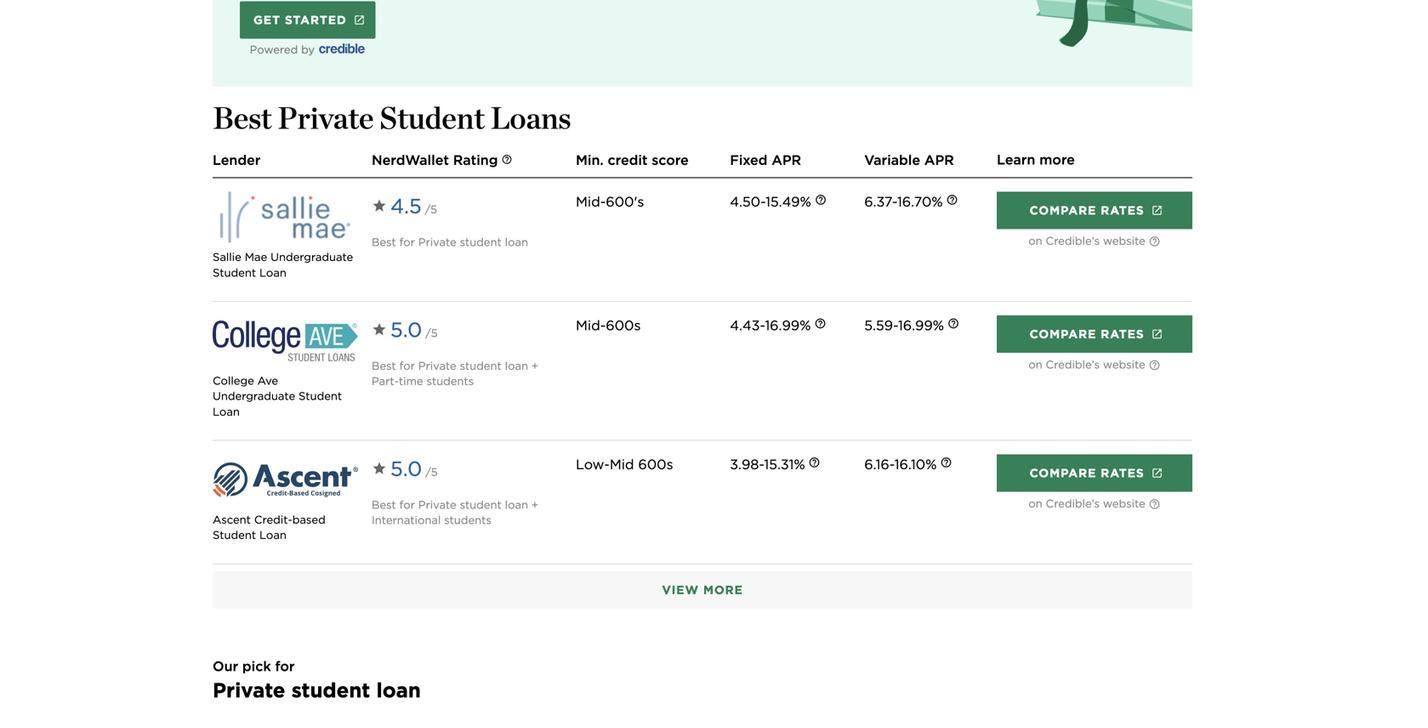 Task type: describe. For each thing, give the bounding box(es) containing it.
nerdwallet
[[372, 152, 449, 169]]

1 vertical spatial 600s
[[639, 457, 674, 473]]

/5 for mid-600's
[[425, 203, 437, 216]]

3.98-
[[730, 457, 765, 473]]

mid- for 4.5
[[576, 194, 606, 210]]

undergraduate for 5.0
[[213, 390, 295, 403]]

compare rates for 16.10%
[[1030, 466, 1145, 481]]

based
[[293, 514, 326, 527]]

view
[[662, 583, 699, 598]]

best for best private student loans
[[213, 99, 272, 136]]

5.0 link for low-mid 600s
[[372, 455, 426, 484]]

loan inside our pick for private student loan
[[377, 679, 421, 703]]

4.5
[[391, 194, 422, 219]]

sallie mae undergraduate student loan image
[[213, 192, 358, 243]]

compare rates link for 5.59-16.99%
[[997, 316, 1193, 353]]

0 vertical spatial 600s
[[606, 317, 641, 334]]

fixed apr info image for 5.0
[[815, 318, 827, 330]]

5.0 for low-mid 600s
[[391, 457, 422, 482]]

our
[[213, 659, 238, 675]]

variable apr
[[865, 152, 955, 169]]

min. credit score button
[[576, 150, 689, 171]]

fixed apr
[[730, 152, 802, 169]]

5.0 link for mid-600s
[[372, 316, 426, 345]]

on credible's website for 6.37-16.70%
[[1029, 234, 1146, 248]]

started
[[285, 13, 347, 27]]

private inside our pick for private student loan
[[213, 679, 286, 703]]

compare rates for 16.99%
[[1030, 327, 1145, 342]]

best for best for private student loan + international students
[[372, 499, 396, 512]]

student for mid-600's
[[213, 266, 256, 279]]

rates for 6.16-16.10%
[[1101, 466, 1145, 481]]

more for view more
[[704, 583, 743, 598]]

get
[[254, 13, 281, 27]]

rated 5 out of 5 stars element for mid-
[[372, 316, 563, 345]]

apr for variable apr
[[925, 152, 955, 169]]

students inside best for private student loan + part-time students
[[427, 375, 474, 388]]

loan for mid-600s
[[213, 405, 240, 419]]

mid-600s
[[576, 317, 641, 334]]

15.49%
[[766, 194, 812, 210]]

rated 5 out of 5 stars element for low-
[[372, 455, 563, 484]]

credit
[[608, 152, 648, 169]]

for for low-mid 600s
[[400, 499, 415, 512]]

college ave undergraduate student loan image
[[213, 316, 358, 367]]

4.50-
[[730, 194, 766, 210]]

16.99% for 4.43-
[[765, 317, 811, 334]]

student for low-mid 600s
[[460, 499, 502, 512]]

rates for 6.37-16.70%
[[1101, 203, 1145, 218]]

mae
[[245, 251, 267, 264]]

rated 4.5 out of 5 stars element
[[372, 192, 563, 221]]

fixed apr button
[[730, 150, 802, 171]]

loan for mid-600's
[[505, 236, 528, 249]]

on credible's website for 5.59-16.99%
[[1029, 358, 1146, 371]]

international
[[372, 514, 441, 527]]

on credible's website info image for 4.5
[[1149, 236, 1161, 248]]

5.59-16.99%
[[865, 317, 945, 334]]

student inside our pick for private student loan
[[292, 679, 370, 703]]

compare for 5.59-16.99%
[[1030, 327, 1097, 342]]

nerdwallet rating
[[372, 152, 498, 169]]

credible's for 6.16-16.10%
[[1046, 497, 1100, 511]]

15.31%
[[765, 457, 806, 473]]

time
[[399, 375, 423, 388]]

fixed
[[730, 152, 768, 169]]

600's
[[606, 194, 645, 210]]

private for mid-600's
[[419, 236, 457, 249]]

variable apr info image
[[947, 194, 959, 206]]

+ for low-mid 600s
[[532, 499, 539, 512]]

lender button
[[213, 150, 261, 171]]

4.43-16.99%
[[730, 317, 811, 334]]

on credible's website info image for 5.0
[[1149, 499, 1161, 511]]

+ for mid-600s
[[532, 359, 539, 373]]

6.16-16.10%
[[865, 457, 937, 473]]

fixed apr info image for 4.5
[[815, 194, 827, 206]]

mid
[[610, 457, 634, 473]]

credible's for 5.59-16.99%
[[1046, 358, 1100, 371]]

4.50-15.49%
[[730, 194, 812, 210]]

undergraduate for 4.5
[[271, 251, 353, 264]]

on credible's website for 6.16-16.10%
[[1029, 497, 1146, 511]]

more for learn more
[[1040, 151, 1076, 168]]

students inside 'best for private student loan + international students'
[[444, 514, 492, 527]]

ascent credit-based student loan image
[[213, 455, 358, 506]]

on credible's website info image
[[1149, 359, 1161, 371]]

on for 16.99%
[[1029, 358, 1043, 371]]

for for mid-600s
[[400, 359, 415, 373]]

credit-
[[254, 514, 293, 527]]

for for mid-600's
[[400, 236, 415, 249]]

best private student loans
[[213, 99, 572, 136]]

loans
[[491, 99, 572, 136]]

best for best for private student loan + part-time students
[[372, 359, 396, 373]]



Task type: vqa. For each thing, say whether or not it's contained in the screenshot.
the topmost "on Credible's website"
yes



Task type: locate. For each thing, give the bounding box(es) containing it.
5.0 link
[[372, 316, 426, 345], [372, 455, 426, 484]]

get started
[[254, 13, 347, 27]]

2 vertical spatial rates
[[1101, 466, 1145, 481]]

2 on credible's website from the top
[[1029, 358, 1146, 371]]

private inside 'best for private student loan + international students'
[[419, 499, 457, 512]]

for inside 'best for private student loan + international students'
[[400, 499, 415, 512]]

+ inside best for private student loan + part-time students
[[532, 359, 539, 373]]

ascent
[[213, 514, 251, 527]]

5.0 for mid-600s
[[391, 318, 422, 342]]

2 vertical spatial credible's
[[1046, 497, 1100, 511]]

more right "view"
[[704, 583, 743, 598]]

1 on from the top
[[1029, 234, 1043, 248]]

/5 for mid-600s
[[426, 327, 438, 340]]

students right time
[[427, 375, 474, 388]]

/5
[[425, 203, 437, 216], [426, 327, 438, 340], [426, 466, 438, 479]]

mid-600's
[[576, 194, 645, 210]]

students right international
[[444, 514, 492, 527]]

2 vertical spatial compare rates
[[1030, 466, 1145, 481]]

1 on credible's website info image from the top
[[1149, 236, 1161, 248]]

/5 right 4.5
[[425, 203, 437, 216]]

more right learn at the top of page
[[1040, 151, 1076, 168]]

private for low-mid 600s
[[419, 499, 457, 512]]

3.98-15.31%
[[730, 457, 806, 473]]

1 apr from the left
[[772, 152, 802, 169]]

1 vertical spatial more
[[704, 583, 743, 598]]

student inside 'best for private student loan + international students'
[[460, 499, 502, 512]]

2 website from the top
[[1104, 358, 1146, 371]]

1 vertical spatial undergraduate
[[213, 390, 295, 403]]

variable apr info image
[[948, 318, 960, 330], [941, 457, 953, 469]]

0 vertical spatial credible's
[[1046, 234, 1100, 248]]

best
[[213, 99, 272, 136], [372, 236, 396, 249], [372, 359, 396, 373], [372, 499, 396, 512]]

loan for low-mid 600s
[[505, 499, 528, 512]]

1 + from the top
[[532, 359, 539, 373]]

1 vertical spatial variable apr info image
[[941, 457, 953, 469]]

5.59-
[[865, 317, 899, 334]]

lender
[[213, 152, 261, 169]]

rated 5 out of 5 stars element up best for private student loan + part-time students on the left of the page
[[372, 316, 563, 345]]

fixed apr info image
[[815, 194, 827, 206], [815, 318, 827, 330]]

4.43-
[[730, 317, 765, 334]]

undergraduate down the sallie mae undergraduate student loan image
[[271, 251, 353, 264]]

1 vertical spatial +
[[532, 499, 539, 512]]

loan inside the ascent credit-based student loan
[[260, 529, 287, 542]]

undergraduate inside college ave undergraduate student loan
[[213, 390, 295, 403]]

mid- for 5.0
[[576, 317, 606, 334]]

0 vertical spatial rates
[[1101, 203, 1145, 218]]

on
[[1029, 234, 1043, 248], [1029, 358, 1043, 371], [1029, 497, 1043, 511]]

2 fixed apr info image from the top
[[815, 318, 827, 330]]

1 rated 5 out of 5 stars element from the top
[[372, 316, 563, 345]]

5.0 up time
[[391, 318, 422, 342]]

2 mid- from the top
[[576, 317, 606, 334]]

student down sallie
[[213, 266, 256, 279]]

website
[[1104, 234, 1146, 248], [1104, 358, 1146, 371], [1104, 497, 1146, 511]]

on credible's website
[[1029, 234, 1146, 248], [1029, 358, 1146, 371], [1029, 497, 1146, 511]]

view more
[[662, 583, 743, 598]]

compare rates for 16.70%
[[1030, 203, 1145, 218]]

loan inside 'best for private student loan + international students'
[[505, 499, 528, 512]]

rated 5 out of 5 stars element up 'best for private student loan + international students'
[[372, 455, 563, 484]]

loan down credit-
[[260, 529, 287, 542]]

for right pick
[[275, 659, 295, 675]]

best for best for private student loan
[[372, 236, 396, 249]]

2 compare rates link from the top
[[997, 316, 1193, 353]]

1 vertical spatial website
[[1104, 358, 1146, 371]]

apr for fixed apr
[[772, 152, 802, 169]]

16.99% for 5.59-
[[899, 317, 945, 334]]

loan
[[505, 236, 528, 249], [505, 359, 528, 373], [505, 499, 528, 512], [377, 679, 421, 703]]

1 5.0 link from the top
[[372, 316, 426, 345]]

powered by
[[250, 43, 318, 56]]

on credible's website info image
[[1149, 236, 1161, 248], [1149, 499, 1161, 511]]

best up "lender"
[[213, 99, 272, 136]]

2 on from the top
[[1029, 358, 1043, 371]]

student for mid-600's
[[460, 236, 502, 249]]

2 vertical spatial /5
[[426, 466, 438, 479]]

0 vertical spatial rated 5 out of 5 stars element
[[372, 316, 563, 345]]

1 vertical spatial on credible's website
[[1029, 358, 1146, 371]]

3 credible's from the top
[[1046, 497, 1100, 511]]

pick
[[242, 659, 271, 675]]

1 compare from the top
[[1030, 203, 1097, 218]]

2 compare rates button from the top
[[997, 316, 1193, 353]]

fixed apr info image
[[809, 457, 821, 469]]

undergraduate inside sallie mae undergraduate student loan
[[271, 251, 353, 264]]

min.
[[576, 152, 604, 169]]

nerdwallet rating button
[[372, 150, 513, 171]]

view more button
[[213, 572, 1193, 609]]

sallie mae undergraduate student loan
[[213, 251, 353, 279]]

1 compare rates button from the top
[[997, 192, 1193, 229]]

1 vertical spatial /5
[[426, 327, 438, 340]]

loan inside best for private student loan + part-time students
[[505, 359, 528, 373]]

rated 5 out of 5 stars element
[[372, 316, 563, 345], [372, 455, 563, 484]]

0 vertical spatial undergraduate
[[271, 251, 353, 264]]

0 vertical spatial compare rates
[[1030, 203, 1145, 218]]

apr inside button
[[772, 152, 802, 169]]

private up time
[[419, 359, 457, 373]]

credible's for 6.37-16.70%
[[1046, 234, 1100, 248]]

more
[[1040, 151, 1076, 168], [704, 583, 743, 598]]

for up time
[[400, 359, 415, 373]]

learn more
[[997, 151, 1076, 168]]

16.70%
[[898, 194, 943, 210]]

2 vertical spatial compare
[[1030, 466, 1097, 481]]

for up international
[[400, 499, 415, 512]]

compare for 6.37-16.70%
[[1030, 203, 1097, 218]]

1 horizontal spatial apr
[[925, 152, 955, 169]]

compare
[[1030, 203, 1097, 218], [1030, 327, 1097, 342], [1030, 466, 1097, 481]]

nerdwallet rating image
[[502, 154, 513, 165]]

private for mid-600s
[[419, 359, 457, 373]]

3 rates from the top
[[1101, 466, 1145, 481]]

student
[[380, 99, 485, 136], [213, 266, 256, 279], [299, 390, 342, 403], [213, 529, 256, 542]]

2 vertical spatial compare rates button
[[997, 455, 1193, 492]]

4.5 link
[[372, 192, 425, 221]]

sallie
[[213, 251, 242, 264]]

get started link
[[240, 1, 376, 39]]

student
[[460, 236, 502, 249], [460, 359, 502, 373], [460, 499, 502, 512], [292, 679, 370, 703]]

1 compare rates from the top
[[1030, 203, 1145, 218]]

student down ascent
[[213, 529, 256, 542]]

3 compare rates button from the top
[[997, 455, 1193, 492]]

0 vertical spatial on credible's website
[[1029, 234, 1146, 248]]

college ave undergraduate student loan
[[213, 374, 342, 419]]

6.37-16.70%
[[865, 194, 943, 210]]

best down 4.5 link
[[372, 236, 396, 249]]

by
[[301, 43, 315, 56]]

0 vertical spatial website
[[1104, 234, 1146, 248]]

student for mid-600s
[[460, 359, 502, 373]]

student for low-mid 600s
[[213, 529, 256, 542]]

private down rated 4.5 out of 5 stars element
[[419, 236, 457, 249]]

1 vertical spatial compare rates
[[1030, 327, 1145, 342]]

ascent credit-based student loan
[[213, 514, 326, 542]]

1 rates from the top
[[1101, 203, 1145, 218]]

part-
[[372, 375, 399, 388]]

low-
[[576, 457, 610, 473]]

private down pick
[[213, 679, 286, 703]]

loan for mid-600's
[[260, 266, 287, 279]]

3 on from the top
[[1029, 497, 1043, 511]]

0 vertical spatial 5.0 link
[[372, 316, 426, 345]]

compare rates button
[[997, 192, 1193, 229], [997, 316, 1193, 353], [997, 455, 1193, 492]]

0 vertical spatial on credible's website info image
[[1149, 236, 1161, 248]]

fixed apr info image right 15.49%
[[815, 194, 827, 206]]

0 horizontal spatial 16.99%
[[765, 317, 811, 334]]

1 5.0 from the top
[[391, 318, 422, 342]]

1 website from the top
[[1104, 234, 1146, 248]]

loan inside sallie mae undergraduate student loan
[[260, 266, 287, 279]]

student up the nerdwallet rating
[[380, 99, 485, 136]]

student inside sallie mae undergraduate student loan
[[213, 266, 256, 279]]

website for 16.99%
[[1104, 358, 1146, 371]]

variable apr info image right 5.59-16.99%
[[948, 318, 960, 330]]

rating
[[453, 152, 498, 169]]

0 vertical spatial fixed apr info image
[[815, 194, 827, 206]]

loan inside college ave undergraduate student loan
[[213, 405, 240, 419]]

compare rates link for 6.16-16.10%
[[997, 455, 1193, 492]]

apr right the fixed
[[772, 152, 802, 169]]

0 vertical spatial compare rates link
[[997, 192, 1193, 229]]

1 mid- from the top
[[576, 194, 606, 210]]

private
[[278, 99, 374, 136], [419, 236, 457, 249], [419, 359, 457, 373], [419, 499, 457, 512], [213, 679, 286, 703]]

private inside best for private student loan + part-time students
[[419, 359, 457, 373]]

loan down college
[[213, 405, 240, 419]]

website for 16.10%
[[1104, 497, 1146, 511]]

compare rates link for 6.37-16.70%
[[997, 192, 1193, 229]]

3 compare rates link from the top
[[997, 455, 1193, 492]]

0 vertical spatial compare
[[1030, 203, 1097, 218]]

5.0 link up international
[[372, 455, 426, 484]]

rates
[[1101, 203, 1145, 218], [1101, 327, 1145, 342], [1101, 466, 1145, 481]]

2 vertical spatial loan
[[260, 529, 287, 542]]

1 credible's from the top
[[1046, 234, 1100, 248]]

student inside best for private student loan + part-time students
[[460, 359, 502, 373]]

best inside 'best for private student loan + international students'
[[372, 499, 396, 512]]

2 compare rates from the top
[[1030, 327, 1145, 342]]

16.99%
[[765, 317, 811, 334], [899, 317, 945, 334]]

variable apr info image right 16.10%
[[941, 457, 953, 469]]

loan for mid-600s
[[505, 359, 528, 373]]

0 vertical spatial compare rates button
[[997, 192, 1193, 229]]

more inside button
[[704, 583, 743, 598]]

/5 for low-mid 600s
[[426, 466, 438, 479]]

1 vertical spatial on
[[1029, 358, 1043, 371]]

1 vertical spatial on credible's website info image
[[1149, 499, 1161, 511]]

1 vertical spatial rates
[[1101, 327, 1145, 342]]

best up part-
[[372, 359, 396, 373]]

1 vertical spatial 5.0
[[391, 457, 422, 482]]

1 vertical spatial credible's
[[1046, 358, 1100, 371]]

on for 16.10%
[[1029, 497, 1043, 511]]

1 vertical spatial fixed apr info image
[[815, 318, 827, 330]]

2 + from the top
[[532, 499, 539, 512]]

compare rates button for 6.37-16.70%
[[997, 192, 1193, 229]]

+ inside 'best for private student loan + international students'
[[532, 499, 539, 512]]

/5 inside rated 4.5 out of 5 stars element
[[425, 203, 437, 216]]

student for mid-600s
[[299, 390, 342, 403]]

2 compare from the top
[[1030, 327, 1097, 342]]

student down college ave undergraduate student loan image
[[299, 390, 342, 403]]

variable apr info image for 5.59-16.99%
[[948, 318, 960, 330]]

credible's
[[1046, 234, 1100, 248], [1046, 358, 1100, 371], [1046, 497, 1100, 511]]

/5 up best for private student loan + part-time students on the left of the page
[[426, 327, 438, 340]]

on for 16.70%
[[1029, 234, 1043, 248]]

apr inside button
[[925, 152, 955, 169]]

1 vertical spatial 5.0 link
[[372, 455, 426, 484]]

0 vertical spatial +
[[532, 359, 539, 373]]

5.0 up international
[[391, 457, 422, 482]]

student inside college ave undergraduate student loan
[[299, 390, 342, 403]]

1 vertical spatial students
[[444, 514, 492, 527]]

3 compare from the top
[[1030, 466, 1097, 481]]

min. credit score
[[576, 152, 689, 169]]

ave
[[258, 374, 278, 388]]

website for 16.70%
[[1104, 234, 1146, 248]]

fixed apr info image right 4.43-16.99%
[[815, 318, 827, 330]]

2 rated 5 out of 5 stars element from the top
[[372, 455, 563, 484]]

+
[[532, 359, 539, 373], [532, 499, 539, 512]]

best for private student loan + part-time students
[[372, 359, 539, 388]]

6.16-
[[865, 457, 895, 473]]

student inside the ascent credit-based student loan
[[213, 529, 256, 542]]

low-mid 600s
[[576, 457, 674, 473]]

private down by
[[278, 99, 374, 136]]

for inside best for private student loan + part-time students
[[400, 359, 415, 373]]

mid-
[[576, 194, 606, 210], [576, 317, 606, 334]]

best up international
[[372, 499, 396, 512]]

600s
[[606, 317, 641, 334], [639, 457, 674, 473]]

2 5.0 link from the top
[[372, 455, 426, 484]]

loan
[[260, 266, 287, 279], [213, 405, 240, 419], [260, 529, 287, 542]]

1 horizontal spatial more
[[1040, 151, 1076, 168]]

0 vertical spatial 5.0
[[391, 318, 422, 342]]

2 credible's from the top
[[1046, 358, 1100, 371]]

variable
[[865, 152, 921, 169]]

2 vertical spatial on credible's website
[[1029, 497, 1146, 511]]

2 rates from the top
[[1101, 327, 1145, 342]]

3 compare rates from the top
[[1030, 466, 1145, 481]]

0 vertical spatial students
[[427, 375, 474, 388]]

best inside best for private student loan + part-time students
[[372, 359, 396, 373]]

/5 up 'best for private student loan + international students'
[[426, 466, 438, 479]]

0 vertical spatial more
[[1040, 151, 1076, 168]]

get started button
[[240, 1, 376, 39]]

1 vertical spatial rated 5 out of 5 stars element
[[372, 455, 563, 484]]

1 vertical spatial compare rates button
[[997, 316, 1193, 353]]

loan down mae
[[260, 266, 287, 279]]

compare for 6.16-16.10%
[[1030, 466, 1097, 481]]

compare rates
[[1030, 203, 1145, 218], [1030, 327, 1145, 342], [1030, 466, 1145, 481]]

2 5.0 from the top
[[391, 457, 422, 482]]

0 horizontal spatial more
[[704, 583, 743, 598]]

for
[[400, 236, 415, 249], [400, 359, 415, 373], [400, 499, 415, 512], [275, 659, 295, 675]]

16.10%
[[895, 457, 937, 473]]

students
[[427, 375, 474, 388], [444, 514, 492, 527]]

1 vertical spatial loan
[[213, 405, 240, 419]]

compare rates button for 6.16-16.10%
[[997, 455, 1193, 492]]

undergraduate
[[271, 251, 353, 264], [213, 390, 295, 403]]

1 on credible's website from the top
[[1029, 234, 1146, 248]]

1 vertical spatial compare rates link
[[997, 316, 1193, 353]]

3 on credible's website from the top
[[1029, 497, 1146, 511]]

compare rates button for 5.59-16.99%
[[997, 316, 1193, 353]]

2 vertical spatial on
[[1029, 497, 1043, 511]]

learn
[[997, 151, 1036, 168]]

loan for low-mid 600s
[[260, 529, 287, 542]]

3 website from the top
[[1104, 497, 1146, 511]]

0 vertical spatial mid-
[[576, 194, 606, 210]]

apr
[[772, 152, 802, 169], [925, 152, 955, 169]]

1 vertical spatial mid-
[[576, 317, 606, 334]]

2 vertical spatial compare rates link
[[997, 455, 1193, 492]]

2 16.99% from the left
[[899, 317, 945, 334]]

2 vertical spatial website
[[1104, 497, 1146, 511]]

our pick for private student loan
[[213, 659, 421, 703]]

variable apr info image for 6.16-16.10%
[[941, 457, 953, 469]]

variable apr button
[[865, 150, 955, 171]]

undergraduate down ave
[[213, 390, 295, 403]]

2 apr from the left
[[925, 152, 955, 169]]

college
[[213, 374, 254, 388]]

1 horizontal spatial 16.99%
[[899, 317, 945, 334]]

private up international
[[419, 499, 457, 512]]

0 horizontal spatial apr
[[772, 152, 802, 169]]

best for private student loan
[[372, 236, 528, 249]]

score
[[652, 152, 689, 169]]

5.0
[[391, 318, 422, 342], [391, 457, 422, 482]]

6.37-
[[865, 194, 898, 210]]

for down 4.5
[[400, 236, 415, 249]]

1 fixed apr info image from the top
[[815, 194, 827, 206]]

rates for 5.59-16.99%
[[1101, 327, 1145, 342]]

best for private student loan + international students
[[372, 499, 539, 527]]

1 vertical spatial compare
[[1030, 327, 1097, 342]]

0 vertical spatial on
[[1029, 234, 1043, 248]]

2 on credible's website info image from the top
[[1149, 499, 1161, 511]]

1 compare rates link from the top
[[997, 192, 1193, 229]]

5.0 link up time
[[372, 316, 426, 345]]

0 vertical spatial loan
[[260, 266, 287, 279]]

apr up variable apr info icon
[[925, 152, 955, 169]]

powered
[[250, 43, 298, 56]]

for inside our pick for private student loan
[[275, 659, 295, 675]]

1 16.99% from the left
[[765, 317, 811, 334]]

0 vertical spatial /5
[[425, 203, 437, 216]]

0 vertical spatial variable apr info image
[[948, 318, 960, 330]]



